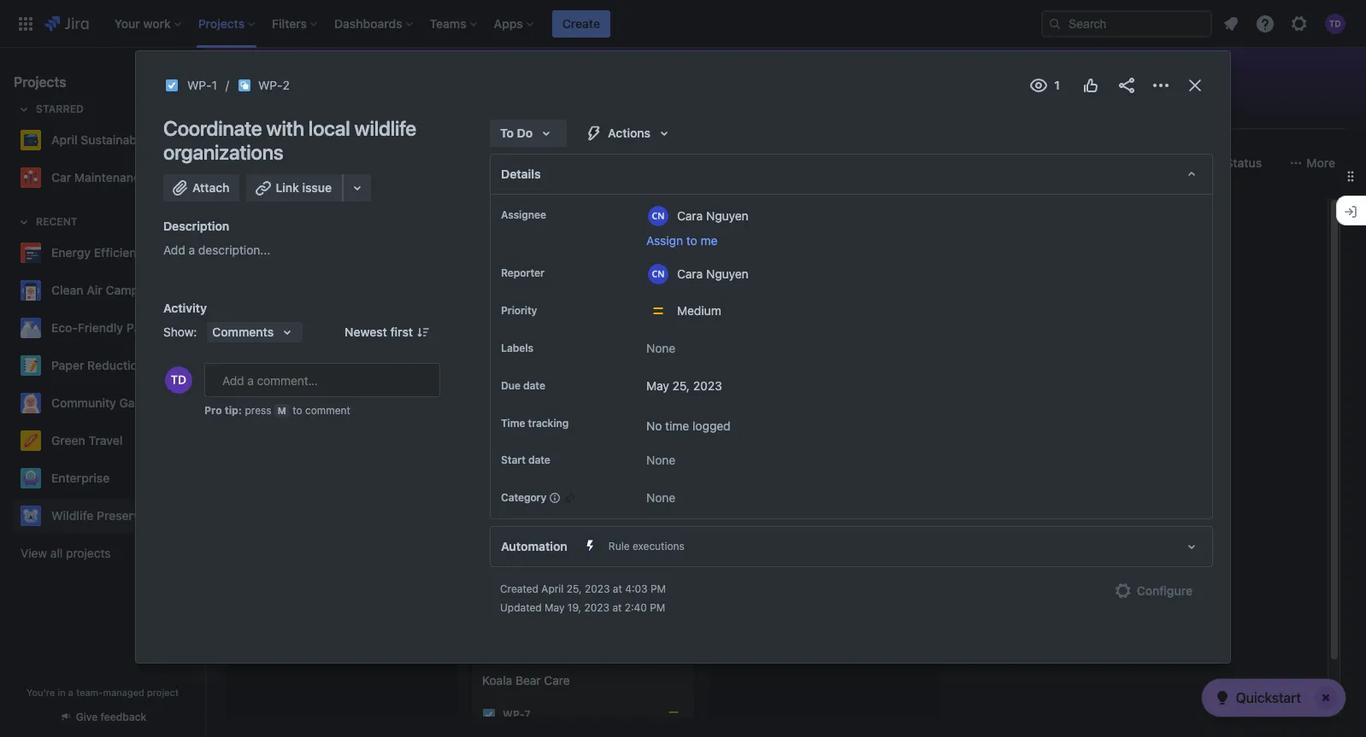 Task type: vqa. For each thing, say whether or not it's contained in the screenshot.
RTK-2
no



Task type: describe. For each thing, give the bounding box(es) containing it.
actions
[[608, 126, 651, 140]]

close image
[[1185, 75, 1206, 96]]

1 horizontal spatial to
[[623, 503, 636, 514]]

high image
[[426, 390, 440, 404]]

executions
[[633, 541, 685, 554]]

no time logged
[[646, 419, 731, 434]]

wp-7
[[503, 709, 531, 722]]

0 horizontal spatial april
[[51, 133, 78, 147]]

organizations inside dialog
[[163, 140, 283, 164]]

tip:
[[225, 404, 242, 417]]

tracking
[[528, 417, 569, 430]]

1 horizontal spatial in progress
[[588, 448, 653, 459]]

reduction
[[87, 358, 145, 373]]

koala bear care
[[482, 674, 570, 688]]

link issue button
[[247, 174, 344, 202]]

sub task image for visit a local animal sanctuary
[[482, 447, 496, 461]]

2 wild from the left
[[340, 256, 364, 270]]

local for wp-2
[[573, 477, 598, 492]]

2 horizontal spatial may
[[646, 379, 669, 393]]

enterprise
[[51, 471, 110, 486]]

you're
[[27, 688, 55, 699]]

30 jun
[[258, 369, 294, 380]]

do inside dropdown button
[[517, 126, 533, 140]]

1 vertical spatial wildlife
[[51, 509, 94, 523]]

loss
[[338, 334, 360, 349]]

1 nguyen from the top
[[706, 208, 749, 223]]

travel
[[89, 434, 123, 448]]

view all projects link
[[14, 539, 192, 570]]

pro tip: press m to comment
[[204, 404, 350, 417]]

payton hansen image
[[662, 342, 682, 363]]

1 vertical spatial do
[[639, 503, 653, 514]]

a for visit
[[509, 423, 516, 437]]

projects
[[66, 546, 111, 561]]

habitat inside organize wildlife habitat restoration event
[[577, 256, 615, 270]]

profile image of tariq douglas image
[[165, 367, 192, 394]]

0 vertical spatial task image
[[165, 79, 179, 92]]

wildlife inside organize wildlife habitat restoration event
[[535, 256, 574, 270]]

1 for the bottommost wp-1 link
[[525, 346, 530, 359]]

list
[[358, 107, 378, 121]]

view
[[21, 546, 47, 561]]

details element
[[490, 154, 1213, 195]]

2 vertical spatial 2023
[[584, 602, 610, 615]]

timeline
[[470, 107, 518, 121]]

visit a local animal sanctuary
[[482, 423, 642, 437]]

green travel
[[51, 434, 123, 448]]

wp-3 link
[[503, 447, 531, 462]]

created april 25, 2023 at 4:03 pm updated may 19, 2023 at 2:40 pm
[[500, 583, 666, 615]]

eco-friendly packaging
[[51, 321, 185, 335]]

to do button
[[490, 120, 567, 147]]

0 vertical spatial 2023
[[693, 379, 722, 393]]

car maintenance education link
[[14, 161, 207, 195]]

1 vertical spatial in
[[58, 688, 66, 699]]

projects
[[14, 74, 66, 90]]

wp-6
[[262, 390, 290, 403]]

automation
[[501, 540, 568, 554]]

sanctuary
[[587, 423, 642, 437]]

category pin to top. only you can see pinned fields. image
[[564, 492, 578, 506]]

team-
[[76, 688, 103, 699]]

automation element
[[490, 527, 1213, 568]]

wildlife inside dialog
[[354, 116, 416, 140]]

1 vertical spatial habitat
[[296, 334, 334, 349]]

priority
[[501, 304, 537, 317]]

coordinate with local wildlife organizations dialog
[[136, 51, 1231, 664]]

coordinate with local wildlife organizations inside dialog
[[163, 116, 416, 164]]

medium
[[677, 304, 722, 318]]

view all projects
[[21, 546, 111, 561]]

gettin wild in the wild
[[241, 256, 364, 270]]

done
[[726, 212, 754, 223]]

2 cara from the top
[[677, 266, 703, 281]]

to inside dropdown button
[[500, 126, 514, 140]]

eco-
[[51, 321, 78, 335]]

logged
[[693, 419, 731, 434]]

1 vertical spatial 2
[[517, 375, 524, 390]]

comment
[[305, 404, 350, 417]]

attach
[[192, 180, 230, 195]]

list link
[[354, 99, 382, 130]]

updated
[[500, 602, 542, 615]]

date for may 25, 2023
[[523, 380, 545, 392]]

community garden link
[[14, 387, 185, 421]]

search image
[[1048, 17, 1062, 30]]

clean air campaign
[[51, 283, 163, 298]]

assign
[[646, 233, 683, 248]]

sustainability
[[81, 133, 157, 147]]

rule
[[609, 541, 630, 554]]

a for add
[[189, 243, 195, 257]]

quickstart button
[[1202, 680, 1346, 717]]

starred
[[36, 103, 84, 115]]

due
[[501, 380, 521, 392]]

primary element
[[10, 0, 1042, 47]]

due date pin to top. only you can see pinned fields. image
[[549, 380, 563, 393]]

tab list containing board
[[215, 99, 1356, 130]]

energy efficiency
[[51, 245, 150, 260]]

2 vertical spatial a
[[68, 688, 74, 699]]

1 vertical spatial progress
[[600, 448, 653, 459]]

packaging
[[126, 321, 185, 335]]

1 none from the top
[[646, 341, 676, 356]]

newest
[[345, 325, 387, 339]]

assign to me button
[[646, 233, 1195, 250]]

exhibit
[[574, 551, 611, 565]]

0 vertical spatial in
[[485, 212, 495, 223]]

wp-1 for wp-1 link to the left
[[187, 78, 217, 92]]

1 pm from the top
[[651, 583, 666, 596]]

newest first image
[[416, 326, 430, 339]]

2:40
[[625, 602, 647, 615]]

0 horizontal spatial preservation
[[97, 509, 168, 523]]

forms link
[[535, 99, 577, 130]]

may inside created april 25, 2023 at 4:03 pm updated may 19, 2023 at 2:40 pm
[[545, 602, 565, 615]]

2 at from the top
[[613, 602, 622, 615]]

Search board text field
[[227, 151, 357, 175]]

0 / 2
[[506, 375, 524, 390]]

summary
[[229, 107, 283, 121]]

green
[[51, 434, 85, 448]]

paper reduction link
[[14, 349, 185, 383]]

wp-2 inside coordinate with local wildlife organizations dialog
[[258, 78, 290, 92]]

timeline link
[[467, 99, 521, 130]]

time tracking pin to top. only you can see pinned fields. image
[[572, 417, 586, 431]]

the
[[319, 256, 336, 270]]

1 horizontal spatial organizations
[[643, 477, 718, 492]]

2 vertical spatial 2
[[525, 503, 531, 515]]

wp- inside 'link'
[[503, 709, 525, 722]]

26 may 2023 image
[[486, 608, 499, 622]]

1 horizontal spatial wildlife preservation
[[260, 70, 446, 94]]

sub task image for coordinate with local wildlife organizations
[[482, 502, 496, 516]]

start date
[[501, 454, 550, 467]]

paper reduction
[[51, 358, 145, 373]]

0 vertical spatial in
[[306, 256, 315, 270]]

press
[[245, 404, 271, 417]]

1 horizontal spatial coordinate
[[482, 477, 543, 492]]

2 cara nguyen from the top
[[677, 266, 749, 281]]

friendly
[[78, 321, 123, 335]]

paradise
[[523, 551, 570, 565]]

garden
[[119, 396, 161, 410]]

animal
[[548, 423, 584, 437]]

time
[[665, 419, 689, 434]]

task image
[[482, 709, 496, 723]]

1 vertical spatial coordinate with local wildlife organizations
[[482, 477, 718, 492]]

1 vertical spatial 2023
[[585, 583, 610, 596]]

0 horizontal spatial wp-1 link
[[187, 75, 217, 96]]

wp-6 link
[[262, 389, 290, 404]]

1 horizontal spatial to do
[[623, 503, 653, 514]]

0 vertical spatial wildlife
[[260, 70, 327, 94]]

visit
[[482, 423, 506, 437]]



Task type: locate. For each thing, give the bounding box(es) containing it.
1 horizontal spatial may
[[545, 602, 565, 615]]

1 vertical spatial cara nguyen
[[677, 266, 749, 281]]

1 vertical spatial to
[[623, 503, 636, 514]]

wildlife preservation down enterprise link
[[51, 509, 168, 523]]

with
[[266, 116, 304, 140], [546, 477, 569, 492]]

collapse starred projects image
[[14, 99, 34, 120]]

preservation
[[332, 70, 446, 94], [97, 509, 168, 523]]

1 horizontal spatial preservation
[[332, 70, 446, 94]]

a right add
[[189, 243, 195, 257]]

a right visit
[[509, 423, 516, 437]]

a inside dialog
[[189, 243, 195, 257]]

2 sub task image from the top
[[482, 502, 496, 516]]

0 vertical spatial in progress
[[485, 212, 551, 223]]

0 vertical spatial wp-1 link
[[187, 75, 217, 96]]

0
[[506, 375, 514, 390]]

0 horizontal spatial may
[[514, 609, 536, 620]]

1 vertical spatial cara
[[677, 266, 703, 281]]

0 horizontal spatial progress
[[498, 212, 551, 223]]

1 vertical spatial in
[[588, 448, 598, 459]]

check image
[[1212, 688, 1233, 709]]

10 june 2023 image
[[486, 320, 499, 333]]

pm right 2:40
[[650, 602, 666, 615]]

april sustainability
[[51, 133, 157, 147]]

2 right sub task image
[[283, 78, 290, 92]]

/
[[514, 375, 517, 390]]

1 vertical spatial none
[[646, 454, 676, 468]]

nguyen up me
[[706, 208, 749, 223]]

energy
[[51, 245, 91, 260]]

2023 down exhibit
[[585, 583, 610, 596]]

wp-1 link left sub task image
[[187, 75, 217, 96]]

jun
[[274, 369, 294, 380]]

1 horizontal spatial wildlife
[[535, 256, 574, 270]]

cara nguyen image
[[662, 499, 682, 519]]

Add a comment… field
[[204, 363, 440, 398]]

task image for wp-6
[[241, 390, 255, 404]]

with inside dialog
[[266, 116, 304, 140]]

wp- inside "link"
[[503, 448, 525, 461]]

local for wp-3
[[519, 423, 545, 437]]

organize wildlife habitat restoration event
[[482, 256, 615, 287]]

1 vertical spatial wp-1 link
[[503, 345, 530, 360]]

wp-2 right sub task image
[[258, 78, 290, 92]]

wild right gettin
[[278, 256, 302, 270]]

tab list
[[215, 99, 1356, 130]]

in left the
[[306, 256, 315, 270]]

add people image
[[484, 153, 505, 174]]

wp-1 left sub task image
[[187, 78, 217, 92]]

coordinate up category
[[482, 477, 543, 492]]

0 horizontal spatial wp-1
[[187, 78, 217, 92]]

none for category
[[646, 491, 676, 506]]

wp-2 up automation
[[503, 503, 531, 515]]

1 horizontal spatial a
[[189, 243, 195, 257]]

2 none from the top
[[646, 454, 676, 468]]

1 horizontal spatial to
[[687, 233, 698, 248]]

2 vertical spatial wildlife
[[602, 477, 640, 492]]

1 horizontal spatial medium image
[[667, 709, 681, 723]]

enterprise link
[[14, 462, 185, 496]]

local inside coordinate with local wildlife organizations
[[309, 116, 350, 140]]

0 vertical spatial to
[[687, 233, 698, 248]]

forms
[[538, 107, 574, 121]]

none for start date
[[646, 454, 676, 468]]

recent
[[36, 215, 77, 228]]

a
[[189, 243, 195, 257], [509, 423, 516, 437], [68, 688, 74, 699]]

0 vertical spatial organizations
[[163, 140, 283, 164]]

25,
[[673, 379, 690, 393], [567, 583, 582, 596]]

26 may 2023 image
[[486, 608, 499, 622]]

clean
[[51, 283, 83, 298]]

wp-2 link up automation
[[503, 502, 531, 516]]

1 vertical spatial medium image
[[667, 709, 681, 723]]

0 vertical spatial pm
[[651, 583, 666, 596]]

in down sanctuary
[[588, 448, 598, 459]]

all
[[50, 546, 63, 561]]

2 up automation
[[525, 503, 531, 515]]

car maintenance education
[[51, 170, 207, 185]]

wp-1 up /
[[503, 346, 530, 359]]

0 vertical spatial 2
[[283, 78, 290, 92]]

may left 19,
[[545, 602, 565, 615]]

organizations up attach
[[163, 140, 283, 164]]

1 vertical spatial wildlife preservation
[[51, 509, 168, 523]]

30 june 2023 image
[[245, 368, 258, 381], [245, 368, 258, 381]]

0 horizontal spatial in progress
[[485, 212, 551, 223]]

10 june 2023 image
[[486, 320, 499, 333]]

local up category pin to top. only you can see pinned fields. image
[[573, 477, 598, 492]]

1 vertical spatial date
[[528, 454, 550, 467]]

quickstart
[[1236, 691, 1301, 706]]

1 vertical spatial wp-2 link
[[503, 502, 531, 516]]

give feedback
[[76, 711, 146, 724]]

in right you're
[[58, 688, 66, 699]]

newest first
[[345, 325, 413, 339]]

jira image
[[44, 13, 89, 34], [44, 13, 89, 34]]

animal
[[482, 551, 520, 565]]

date for none
[[528, 454, 550, 467]]

project
[[147, 688, 179, 699]]

link issue
[[276, 180, 332, 195]]

1 horizontal spatial with
[[546, 477, 569, 492]]

0 vertical spatial date
[[523, 380, 545, 392]]

a left the team-
[[68, 688, 74, 699]]

to inside button
[[687, 233, 698, 248]]

Search field
[[1042, 10, 1213, 37]]

25, inside created april 25, 2023 at 4:03 pm updated may 19, 2023 at 2:40 pm
[[567, 583, 582, 596]]

none down no
[[646, 454, 676, 468]]

0 vertical spatial wp-1
[[187, 78, 217, 92]]

link web pages and more image
[[347, 178, 368, 198]]

reporter
[[501, 267, 545, 280]]

2023 right 19,
[[584, 602, 610, 615]]

reducing habitat loss
[[241, 334, 360, 349]]

attach button
[[163, 174, 240, 202]]

maintenance
[[74, 170, 147, 185]]

calendar link
[[395, 99, 453, 130]]

1 vertical spatial coordinate
[[482, 477, 543, 492]]

0 horizontal spatial coordinate with local wildlife organizations
[[163, 116, 416, 164]]

car
[[51, 170, 71, 185]]

dismiss quickstart image
[[1313, 685, 1340, 712]]

wildlife preservation up list
[[260, 70, 446, 94]]

date right start on the left of page
[[528, 454, 550, 467]]

date right /
[[523, 380, 545, 392]]

0 horizontal spatial in
[[485, 212, 495, 223]]

to right m
[[293, 404, 302, 417]]

feedback
[[101, 711, 146, 724]]

cara down assign to me
[[677, 266, 703, 281]]

to down the timeline
[[500, 126, 514, 140]]

0 vertical spatial 1
[[212, 78, 217, 92]]

task image
[[165, 79, 179, 92], [482, 345, 496, 359], [241, 390, 255, 404]]

1 wild from the left
[[278, 256, 302, 270]]

0 vertical spatial wp-2 link
[[258, 75, 290, 96]]

date
[[523, 380, 545, 392], [528, 454, 550, 467]]

first
[[390, 325, 413, 339]]

created
[[500, 583, 539, 596]]

sub task image
[[482, 447, 496, 461], [482, 502, 496, 516]]

0 vertical spatial progress
[[498, 212, 551, 223]]

4:03
[[625, 583, 648, 596]]

april inside created april 25, 2023 at 4:03 pm updated may 19, 2023 at 2:40 pm
[[542, 583, 564, 596]]

coordinate inside dialog
[[163, 116, 262, 140]]

0 vertical spatial sub task image
[[482, 447, 496, 461]]

1 vertical spatial wp-1
[[503, 346, 530, 359]]

1 horizontal spatial wp-2 link
[[503, 502, 531, 516]]

task image up press
[[241, 390, 255, 404]]

description...
[[198, 243, 271, 257]]

in
[[485, 212, 495, 223], [588, 448, 598, 459]]

none up may 25, 2023
[[646, 341, 676, 356]]

do left forms link
[[517, 126, 533, 140]]

0 vertical spatial at
[[613, 583, 622, 596]]

cara nguyen up me
[[677, 208, 749, 223]]

2 horizontal spatial wildlife
[[602, 477, 640, 492]]

1 vertical spatial in progress
[[588, 448, 653, 459]]

calendar
[[399, 107, 449, 121]]

1 horizontal spatial do
[[639, 503, 653, 514]]

pm right 4:03
[[651, 583, 666, 596]]

0 horizontal spatial 1
[[212, 78, 217, 92]]

preservation up view all projects link
[[97, 509, 168, 523]]

1 horizontal spatial april
[[542, 583, 564, 596]]

2 inside coordinate with local wildlife organizations dialog
[[283, 78, 290, 92]]

coordinate with local wildlife organizations up category pin to top. only you can see pinned fields. image
[[482, 477, 718, 492]]

assignee
[[501, 209, 546, 221]]

assign to me
[[646, 233, 718, 248]]

1 horizontal spatial progress
[[600, 448, 653, 459]]

1 vertical spatial 25,
[[567, 583, 582, 596]]

event
[[545, 273, 576, 287]]

0 vertical spatial do
[[517, 126, 533, 140]]

1 for wp-1 link to the left
[[212, 78, 217, 92]]

copy link to issue image
[[286, 78, 300, 91]]

1 horizontal spatial wp-1 link
[[503, 345, 530, 360]]

1 vertical spatial april
[[542, 583, 564, 596]]

wp-3
[[503, 448, 531, 461]]

coordinate
[[163, 116, 262, 140], [482, 477, 543, 492]]

in left assignee
[[485, 212, 495, 223]]

0 vertical spatial with
[[266, 116, 304, 140]]

1 vertical spatial nguyen
[[706, 266, 749, 281]]

coordinate with local wildlife organizations up link
[[163, 116, 416, 164]]

local up 3
[[519, 423, 545, 437]]

do left cara nguyen 'icon'
[[639, 503, 653, 514]]

wildlife up "link web pages and more" image in the top left of the page
[[354, 116, 416, 140]]

wildlife up board
[[260, 70, 327, 94]]

bear
[[516, 674, 541, 688]]

25, up 19,
[[567, 583, 582, 596]]

in progress down details
[[485, 212, 551, 223]]

task image for wp-1
[[482, 345, 496, 359]]

organizations up cara nguyen 'icon'
[[643, 477, 718, 492]]

task image down 10 june 2023 icon
[[482, 345, 496, 359]]

in progress
[[485, 212, 551, 223], [588, 448, 653, 459]]

wp-1 for the bottommost wp-1 link
[[503, 346, 530, 359]]

cara nguyen down me
[[677, 266, 749, 281]]

april down the starred
[[51, 133, 78, 147]]

paper
[[51, 358, 84, 373]]

collapse recent projects image
[[14, 212, 34, 233]]

wildlife down sanctuary
[[602, 477, 640, 492]]

community
[[51, 396, 116, 410]]

wp-2 link inside coordinate with local wildlife organizations dialog
[[258, 75, 290, 96]]

2 vertical spatial local
[[573, 477, 598, 492]]

wp-2
[[258, 78, 290, 92], [503, 503, 531, 515]]

do
[[517, 126, 533, 140], [639, 503, 653, 514]]

may
[[646, 379, 669, 393], [545, 602, 565, 615], [514, 609, 536, 620]]

26 may
[[499, 609, 536, 620]]

wp-2 link
[[258, 75, 290, 96], [503, 502, 531, 516]]

6
[[284, 390, 290, 403]]

gettin
[[241, 256, 275, 270]]

habitat
[[577, 256, 615, 270], [296, 334, 334, 349]]

habitat right reporter
[[577, 256, 615, 270]]

due date
[[501, 380, 545, 392]]

medium image
[[643, 345, 657, 359], [667, 709, 681, 723]]

1 horizontal spatial wildlife
[[260, 70, 327, 94]]

at left 4:03
[[613, 583, 622, 596]]

1 horizontal spatial in
[[588, 448, 598, 459]]

issue
[[302, 180, 332, 195]]

0 vertical spatial wildlife preservation
[[260, 70, 446, 94]]

0 horizontal spatial wildlife preservation
[[51, 509, 168, 523]]

habitat left the loss
[[296, 334, 334, 349]]

coordinate down sub task image
[[163, 116, 262, 140]]

create
[[563, 16, 600, 30]]

wp-1 link up /
[[503, 345, 530, 360]]

1 horizontal spatial habitat
[[577, 256, 615, 270]]

3 none from the top
[[646, 491, 676, 506]]

1 vertical spatial preservation
[[97, 509, 168, 523]]

2023 up logged
[[693, 379, 722, 393]]

0 horizontal spatial organizations
[[163, 140, 283, 164]]

1 horizontal spatial wild
[[340, 256, 364, 270]]

sub task image
[[238, 79, 251, 92]]

may down payton hansen image
[[646, 379, 669, 393]]

2023
[[693, 379, 722, 393], [585, 583, 610, 596], [584, 602, 610, 615]]

1 horizontal spatial wp-1
[[503, 346, 530, 359]]

rule executions
[[609, 541, 685, 554]]

cara up assign to me
[[677, 208, 703, 223]]

0 horizontal spatial wildlife
[[51, 509, 94, 523]]

wild right the
[[340, 256, 364, 270]]

1 at from the top
[[613, 583, 622, 596]]

wildlife up event
[[535, 256, 574, 270]]

april down paradise
[[542, 583, 564, 596]]

0 vertical spatial wildlife
[[354, 116, 416, 140]]

may right 26
[[514, 609, 536, 620]]

wp-1
[[187, 78, 217, 92], [503, 346, 530, 359]]

1 vertical spatial wp-2
[[503, 503, 531, 515]]

add
[[163, 243, 185, 257]]

details
[[501, 167, 541, 181]]

2 right 0
[[517, 375, 524, 390]]

comments
[[212, 325, 274, 339]]

in progress down sanctuary
[[588, 448, 653, 459]]

0 vertical spatial a
[[189, 243, 195, 257]]

actions button
[[574, 120, 685, 147]]

0 vertical spatial 25,
[[673, 379, 690, 393]]

0 horizontal spatial 25,
[[567, 583, 582, 596]]

1 sub task image from the top
[[482, 447, 496, 461]]

category
[[501, 492, 547, 505]]

0 vertical spatial april
[[51, 133, 78, 147]]

local left list link
[[309, 116, 350, 140]]

1 vertical spatial sub task image
[[482, 502, 496, 516]]

cara
[[677, 208, 703, 223], [677, 266, 703, 281]]

1 inside coordinate with local wildlife organizations dialog
[[212, 78, 217, 92]]

create button
[[552, 10, 611, 37]]

with up search board text box
[[266, 116, 304, 140]]

0 vertical spatial medium image
[[643, 345, 657, 359]]

25, down payton hansen image
[[673, 379, 690, 393]]

1 vertical spatial at
[[613, 602, 622, 615]]

0 horizontal spatial coordinate
[[163, 116, 262, 140]]

1 vertical spatial to do
[[623, 503, 653, 514]]

eco-friendly packaging link
[[14, 311, 185, 345]]

no
[[646, 419, 662, 434]]

1 up due date
[[525, 346, 530, 359]]

time
[[501, 417, 525, 430]]

at left 2:40
[[613, 602, 622, 615]]

to left me
[[687, 233, 698, 248]]

0 horizontal spatial in
[[58, 688, 66, 699]]

nguyen down me
[[706, 266, 749, 281]]

sub task image down visit
[[482, 447, 496, 461]]

sub task image left category
[[482, 502, 496, 516]]

progress down sanctuary
[[600, 448, 653, 459]]

progress down details
[[498, 212, 551, 223]]

2 horizontal spatial local
[[573, 477, 598, 492]]

april sustainability link
[[14, 123, 185, 157]]

restoration
[[482, 273, 542, 287]]

to do inside dropdown button
[[500, 126, 533, 140]]

wp-1 link
[[187, 75, 217, 96], [503, 345, 530, 360]]

7
[[525, 709, 531, 722]]

1
[[212, 78, 217, 92], [525, 346, 530, 359]]

task image left sub task image
[[165, 79, 179, 92]]

wp-1 inside coordinate with local wildlife organizations dialog
[[187, 78, 217, 92]]

1 left sub task image
[[212, 78, 217, 92]]

0 horizontal spatial to
[[293, 404, 302, 417]]

start
[[501, 454, 526, 467]]

2 pm from the top
[[650, 602, 666, 615]]

preservation up list
[[332, 70, 446, 94]]

wildlife up view all projects
[[51, 509, 94, 523]]

1 vertical spatial local
[[519, 423, 545, 437]]

1 cara nguyen from the top
[[677, 208, 749, 223]]

0 horizontal spatial with
[[266, 116, 304, 140]]

to do down the timeline
[[500, 126, 533, 140]]

to
[[500, 126, 514, 140], [623, 503, 636, 514]]

2
[[283, 78, 290, 92], [517, 375, 524, 390], [525, 503, 531, 515]]

to do left cara nguyen 'icon'
[[623, 503, 653, 514]]

to up rule on the bottom of page
[[623, 503, 636, 514]]

0 vertical spatial cara
[[677, 208, 703, 223]]

0 horizontal spatial wildlife
[[354, 116, 416, 140]]

create banner
[[0, 0, 1366, 48]]

1 cara from the top
[[677, 208, 703, 223]]

wp-2 link right sub task image
[[258, 75, 290, 96]]

1 vertical spatial wildlife
[[535, 256, 574, 270]]

0 vertical spatial preservation
[[332, 70, 446, 94]]

2 horizontal spatial a
[[509, 423, 516, 437]]

1 horizontal spatial 25,
[[673, 379, 690, 393]]

0 horizontal spatial medium image
[[643, 345, 657, 359]]

m
[[278, 405, 286, 416]]

2 nguyen from the top
[[706, 266, 749, 281]]

none up executions
[[646, 491, 676, 506]]

with up category pin to top. only you can see pinned fields. image
[[546, 477, 569, 492]]

cara nguyen
[[677, 208, 749, 223], [677, 266, 749, 281]]

none
[[646, 341, 676, 356], [646, 454, 676, 468], [646, 491, 676, 506]]



